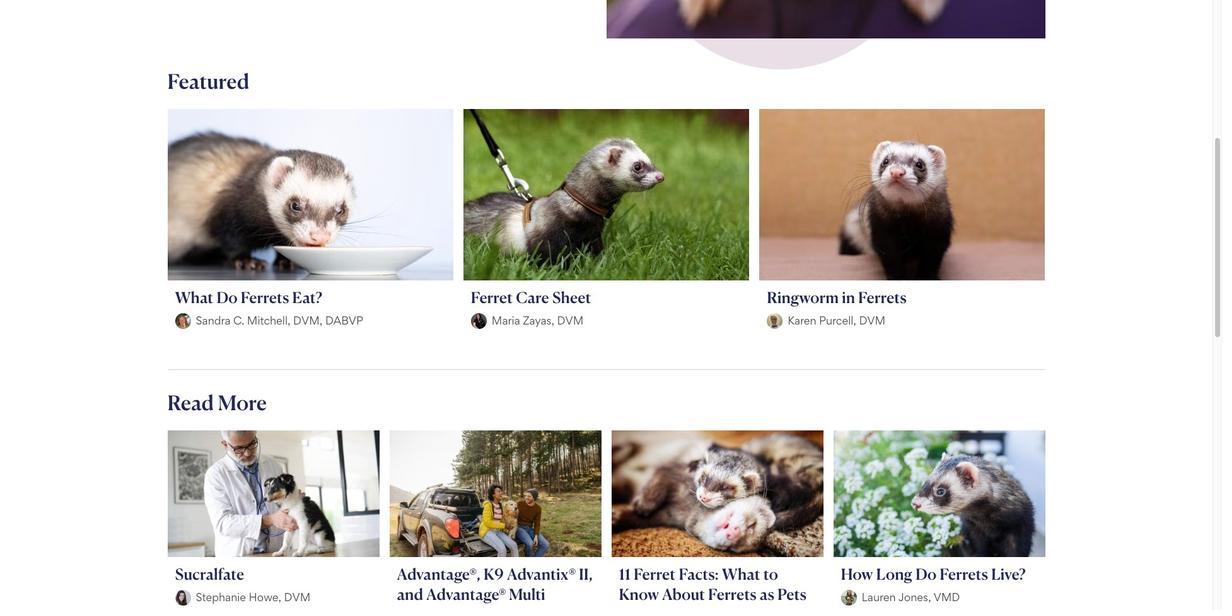 Task type: describe. For each thing, give the bounding box(es) containing it.
ringworm
[[767, 288, 839, 307]]

by image for ferret
[[471, 313, 487, 329]]

stephanie howe, dvm
[[196, 591, 311, 605]]

eat?
[[292, 288, 322, 307]]

11 ferret facts: what to know about ferrets as pets
[[619, 565, 807, 604]]

by image for what
[[175, 313, 191, 329]]

by image
[[175, 591, 191, 606]]

featured
[[168, 69, 249, 94]]

how
[[841, 565, 874, 584]]

ii,
[[579, 565, 593, 584]]

stephanie
[[196, 591, 246, 605]]

karen
[[788, 314, 817, 328]]

ferrets up 'mitchell,'
[[241, 288, 289, 307]]

purcell,
[[820, 314, 857, 328]]

by image for how
[[841, 591, 857, 606]]

pets
[[778, 585, 807, 604]]

ferrets inside 11 ferret facts: what to know about ferrets as pets
[[709, 585, 757, 604]]

read
[[168, 390, 214, 416]]

lauren jones, vmd
[[862, 591, 961, 605]]

advantage®,
[[397, 565, 481, 584]]

vmd
[[934, 591, 961, 605]]

what inside 11 ferret facts: what to know about ferrets as pets
[[722, 565, 761, 584]]

about
[[663, 585, 706, 604]]

0 vertical spatial what
[[175, 288, 214, 307]]

0 vertical spatial do
[[217, 288, 238, 307]]

read more
[[168, 390, 267, 416]]

know
[[619, 585, 659, 604]]

gray and white ferret sitting on a woman's shoulder at sunset image
[[607, 0, 1046, 39]]

dabvp
[[326, 314, 363, 328]]

jones,
[[899, 591, 932, 605]]

ringworm in ferrets
[[767, 288, 907, 307]]

live?
[[992, 565, 1026, 584]]

in
[[842, 288, 856, 307]]

lauren
[[862, 591, 896, 605]]

ferret care sheet
[[471, 288, 592, 307]]

multi
[[509, 585, 546, 604]]



Task type: locate. For each thing, give the bounding box(es) containing it.
maria zayas, dvm
[[492, 314, 584, 328]]

more
[[218, 390, 267, 416]]

do up jones,
[[916, 565, 937, 584]]

ferret
[[471, 288, 513, 307], [634, 565, 676, 584]]

1 horizontal spatial dvm
[[557, 314, 584, 328]]

dvm down the sheet
[[557, 314, 584, 328]]

advantage®
[[427, 585, 506, 604]]

k9
[[484, 565, 504, 584]]

to
[[764, 565, 779, 584]]

1 vertical spatial do
[[916, 565, 937, 584]]

by image left maria
[[471, 313, 487, 329]]

sheet
[[553, 288, 592, 307]]

1 horizontal spatial do
[[916, 565, 937, 584]]

what left to
[[722, 565, 761, 584]]

0 horizontal spatial do
[[217, 288, 238, 307]]

ferrets left as
[[709, 585, 757, 604]]

long
[[877, 565, 913, 584]]

mitchell,
[[247, 314, 291, 328]]

by image
[[175, 313, 191, 329], [471, 313, 487, 329], [767, 313, 783, 329], [841, 591, 857, 606]]

ferret up know
[[634, 565, 676, 584]]

care
[[516, 288, 549, 307]]

advantix®
[[507, 565, 576, 584]]

what
[[175, 288, 214, 307], [722, 565, 761, 584]]

maria
[[492, 314, 520, 328]]

ferrets up vmd
[[940, 565, 989, 584]]

dvm,
[[293, 314, 323, 328]]

11
[[619, 565, 631, 584]]

1 vertical spatial ferret
[[634, 565, 676, 584]]

1 vertical spatial what
[[722, 565, 761, 584]]

sandra c. mitchell, dvm, dabvp
[[196, 314, 363, 328]]

by image left karen
[[767, 313, 783, 329]]

by image down how
[[841, 591, 857, 606]]

0 horizontal spatial what
[[175, 288, 214, 307]]

0 vertical spatial ferret
[[471, 288, 513, 307]]

1 horizontal spatial what
[[722, 565, 761, 584]]

dvm
[[557, 314, 584, 328], [860, 314, 886, 328], [284, 591, 311, 605]]

facts:
[[679, 565, 719, 584]]

sucralfate
[[175, 565, 244, 584]]

advantage®, k9 advantix® ii, and advantage® multi link
[[385, 431, 607, 611]]

dvm for sheet
[[557, 314, 584, 328]]

dvm for ferrets
[[860, 314, 886, 328]]

and
[[397, 585, 423, 604]]

howe,
[[249, 591, 282, 605]]

ferret up maria
[[471, 288, 513, 307]]

how long do ferrets live?
[[841, 565, 1026, 584]]

0 horizontal spatial dvm
[[284, 591, 311, 605]]

dvm right "purcell,"
[[860, 314, 886, 328]]

what up sandra
[[175, 288, 214, 307]]

1 horizontal spatial ferret
[[634, 565, 676, 584]]

advantage®, k9 advantix® ii, and advantage® multi
[[397, 565, 593, 604]]

11 ferret facts: what to know about ferrets as pets link
[[607, 431, 829, 611]]

karen purcell, dvm
[[788, 314, 886, 328]]

as
[[760, 585, 775, 604]]

2 horizontal spatial dvm
[[860, 314, 886, 328]]

what do ferrets eat?
[[175, 288, 322, 307]]

do up c.
[[217, 288, 238, 307]]

0 horizontal spatial ferret
[[471, 288, 513, 307]]

by image for ringworm
[[767, 313, 783, 329]]

c.
[[233, 314, 244, 328]]

do
[[217, 288, 238, 307], [916, 565, 937, 584]]

dvm right howe,
[[284, 591, 311, 605]]

ferret inside 11 ferret facts: what to know about ferrets as pets
[[634, 565, 676, 584]]

zayas,
[[523, 314, 555, 328]]

ferrets right "in"
[[859, 288, 907, 307]]

by image left sandra
[[175, 313, 191, 329]]

ferrets
[[241, 288, 289, 307], [859, 288, 907, 307], [940, 565, 989, 584], [709, 585, 757, 604]]

sandra
[[196, 314, 231, 328]]



Task type: vqa. For each thing, say whether or not it's contained in the screenshot.
the topmost TAKE
no



